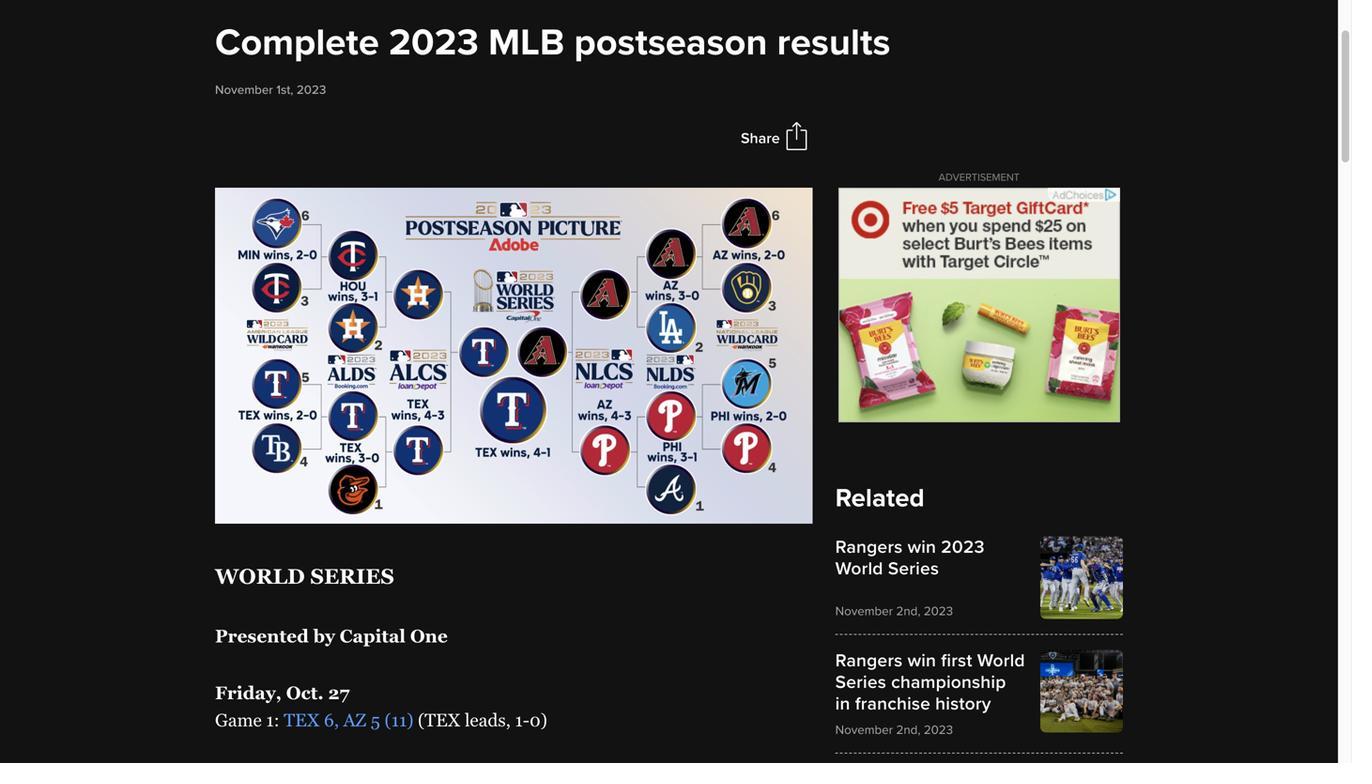 Task type: vqa. For each thing, say whether or not it's contained in the screenshot.
RED SOX TICKETS
no



Task type: locate. For each thing, give the bounding box(es) containing it.
win for 2023
[[908, 536, 936, 558]]

2023 for rangers win 2023 world series
[[941, 536, 985, 558]]

2 rangers from the top
[[835, 650, 903, 672]]

2nd,
[[896, 604, 921, 619], [896, 722, 921, 738]]

2 vertical spatial november
[[835, 722, 893, 738]]

6,
[[324, 710, 339, 731]]

november inside rangers win 2023 world series 'element'
[[835, 604, 893, 619]]

0 vertical spatial rangers
[[835, 536, 903, 558]]

2023
[[389, 20, 479, 66], [297, 82, 326, 97], [941, 536, 985, 558], [924, 604, 953, 619], [924, 722, 953, 738]]

rangers inside rangers win 2023 world series
[[835, 536, 903, 558]]

related
[[835, 482, 925, 514]]

rangers win first world series championship in franchise history november 2nd, 2023
[[835, 650, 1025, 738]]

world for rangers win 2023 world series
[[835, 558, 883, 580]]

november left 1st,
[[215, 82, 273, 97]]

world inside rangers win 2023 world series
[[835, 558, 883, 580]]

0 vertical spatial world
[[835, 558, 883, 580]]

world
[[835, 558, 883, 580], [977, 650, 1025, 672]]

2023 inside rangers win 2023 world series
[[941, 536, 985, 558]]

november down in
[[835, 722, 893, 738]]

0 vertical spatial november
[[215, 82, 273, 97]]

win inside rangers win first world series championship in franchise history november 2nd, 2023
[[908, 650, 936, 672]]

0 vertical spatial 2nd,
[[896, 604, 921, 619]]

advertisement region
[[838, 188, 1120, 422]]

rangers inside rangers win first world series championship in franchise history november 2nd, 2023
[[835, 650, 903, 672]]

world right first
[[977, 650, 1025, 672]]

rangers up franchise
[[835, 650, 903, 672]]

2nd, down franchise
[[896, 722, 921, 738]]

0 vertical spatial series
[[888, 558, 939, 580]]

world up november 2nd, 2023
[[835, 558, 883, 580]]

2 win from the top
[[908, 650, 936, 672]]

1 vertical spatial 2nd,
[[896, 722, 921, 738]]

2nd, down rangers win 2023 world series
[[896, 604, 921, 619]]

rangers
[[835, 536, 903, 558], [835, 650, 903, 672]]

history
[[936, 693, 991, 715]]

1 vertical spatial series
[[835, 672, 887, 693]]

1 vertical spatial world
[[977, 650, 1025, 672]]

november
[[215, 82, 273, 97], [835, 604, 893, 619], [835, 722, 893, 738]]

1 horizontal spatial series
[[888, 558, 939, 580]]

1 vertical spatial rangers
[[835, 650, 903, 672]]

1 vertical spatial november
[[835, 604, 893, 619]]

by
[[313, 626, 335, 646]]

world inside rangers win first world series championship in franchise history november 2nd, 2023
[[977, 650, 1025, 672]]

series inside rangers win 2023 world series
[[888, 558, 939, 580]]

rangers win first world series championship in franchise history element
[[835, 650, 1123, 738]]

0 vertical spatial win
[[908, 536, 936, 558]]

0 horizontal spatial world
[[835, 558, 883, 580]]

tex
[[284, 710, 320, 731]]

rangers for rangers win 2023 world series
[[835, 536, 903, 558]]

(tex
[[418, 710, 460, 731]]

1 2nd, from the top
[[896, 604, 921, 619]]

0)
[[530, 710, 547, 731]]

win left first
[[908, 650, 936, 672]]

rangers down related at the right
[[835, 536, 903, 558]]

series inside rangers win first world series championship in franchise history november 2nd, 2023
[[835, 672, 887, 693]]

series up november 2nd, 2023
[[888, 558, 939, 580]]

1 vertical spatial win
[[908, 650, 936, 672]]

win
[[908, 536, 936, 558], [908, 650, 936, 672]]

(11)
[[385, 710, 414, 731]]

2 2nd, from the top
[[896, 722, 921, 738]]

november down rangers win 2023 world series
[[835, 604, 893, 619]]

series
[[888, 558, 939, 580], [835, 672, 887, 693]]

win down related at the right
[[908, 536, 936, 558]]

27
[[328, 683, 350, 704]]

0 horizontal spatial series
[[835, 672, 887, 693]]

1 horizontal spatial world
[[977, 650, 1025, 672]]

win inside rangers win 2023 world series
[[908, 536, 936, 558]]

1 win from the top
[[908, 536, 936, 558]]

world for rangers win first world series championship in franchise history november 2nd, 2023
[[977, 650, 1025, 672]]

series down november 2nd, 2023
[[835, 672, 887, 693]]

series for rangers win 2023 world series
[[888, 558, 939, 580]]

1 rangers from the top
[[835, 536, 903, 558]]

complete
[[215, 20, 379, 66]]

first
[[941, 650, 973, 672]]

november 1st, 2023
[[215, 82, 326, 97]]



Task type: describe. For each thing, give the bounding box(es) containing it.
complete 2023 mlb postseason results
[[215, 20, 891, 66]]

game
[[215, 710, 262, 731]]

share image
[[783, 122, 811, 150]]

one
[[410, 626, 448, 646]]

series for rangers win first world series championship in franchise history november 2nd, 2023
[[835, 672, 887, 693]]

2023 inside rangers win first world series championship in franchise history november 2nd, 2023
[[924, 722, 953, 738]]

world
[[215, 565, 305, 589]]

2023 for november 1st, 2023
[[297, 82, 326, 97]]

world series
[[215, 565, 394, 589]]

5
[[371, 710, 380, 731]]

oct.
[[286, 683, 324, 704]]

2nd, inside rangers win first world series championship in franchise history november 2nd, 2023
[[896, 722, 921, 738]]

november for complete 2023 mlb postseason results
[[215, 82, 273, 97]]

win for first
[[908, 650, 936, 672]]

share button
[[741, 129, 780, 147]]

2nd, inside rangers win 2023 world series 'element'
[[896, 604, 921, 619]]

leads,
[[465, 710, 511, 731]]

presented
[[215, 626, 309, 646]]

in
[[835, 693, 850, 715]]

2023 for november 2nd, 2023
[[924, 604, 953, 619]]

franchise
[[855, 693, 931, 715]]

november 2nd, 2023
[[835, 604, 953, 619]]

november for rangers win 2023 world series
[[835, 604, 893, 619]]

az
[[343, 710, 366, 731]]

postseason
[[574, 20, 768, 66]]

mlb
[[488, 20, 565, 66]]

1-
[[515, 710, 530, 731]]

rangers for rangers win first world series championship in franchise history november 2nd, 2023
[[835, 650, 903, 672]]

rangers win 2023 world series
[[835, 536, 985, 580]]

championship
[[891, 672, 1006, 693]]

1:
[[266, 710, 280, 731]]

presented by capital one
[[215, 626, 448, 646]]

series
[[310, 565, 394, 589]]

november inside rangers win first world series championship in franchise history november 2nd, 2023
[[835, 722, 893, 738]]

share
[[741, 129, 780, 147]]

1st,
[[276, 82, 293, 97]]

rangers win 2023 world series element
[[835, 536, 1123, 619]]

capital
[[340, 626, 406, 646]]

results
[[777, 20, 891, 66]]

friday,
[[215, 683, 282, 704]]

tex 6, az 5 (11) link
[[284, 710, 414, 731]]

friday, oct. 27 game 1: tex 6, az 5 (11) (tex leads, 1-0)
[[215, 683, 547, 731]]



